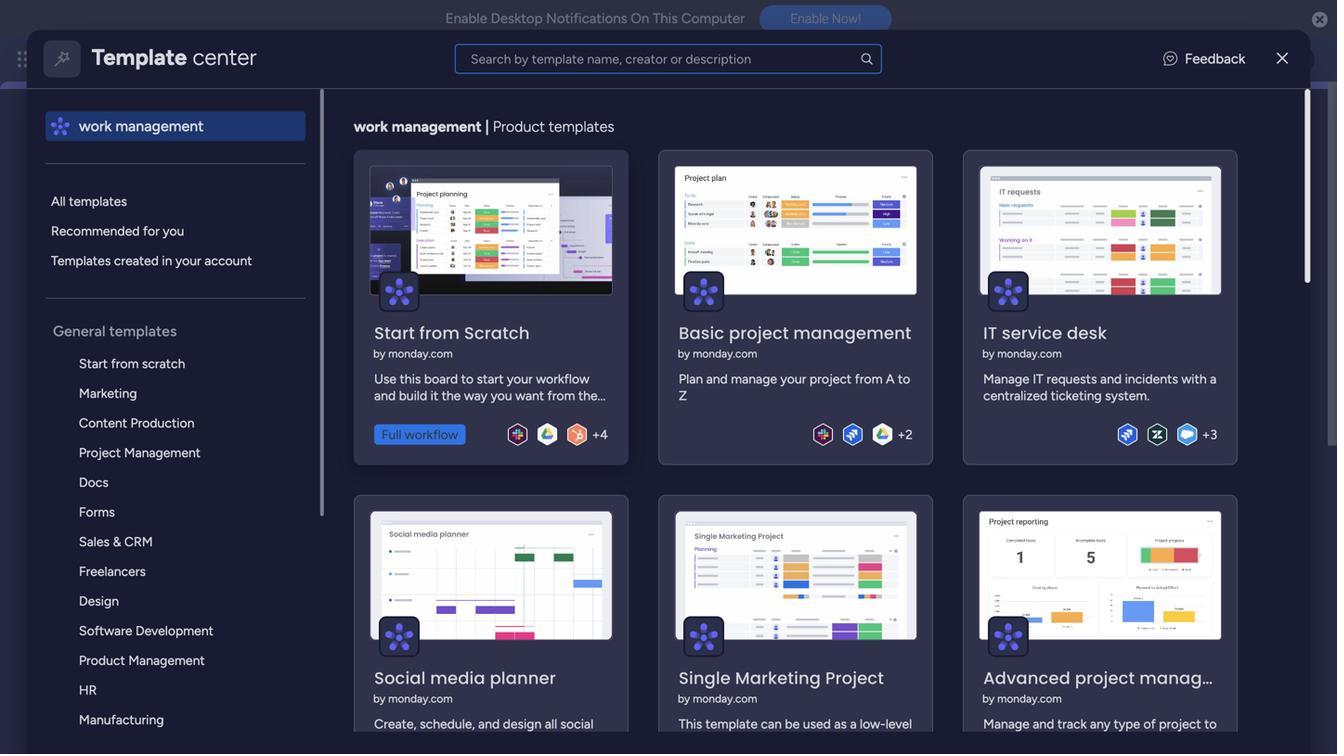 Task type: vqa. For each thing, say whether or not it's contained in the screenshot.
the I
no



Task type: locate. For each thing, give the bounding box(es) containing it.
0 vertical spatial start
[[374, 322, 415, 346]]

for
[[143, 223, 159, 239]]

feedback
[[1185, 50, 1245, 67]]

connect
[[668, 320, 716, 336]]

v2 user feedback image
[[1164, 49, 1178, 69]]

work management product
[[275, 251, 478, 271]]

0 horizontal spatial project
[[79, 445, 121, 461]]

list box
[[45, 89, 324, 755]]

1 vertical spatial project
[[809, 372, 852, 387]]

everyday
[[612, 300, 664, 316]]

1 vertical spatial manage
[[983, 372, 1029, 387]]

1 horizontal spatial project
[[809, 372, 852, 387]]

management
[[124, 445, 200, 461], [128, 653, 205, 669]]

help image
[[1216, 50, 1235, 69]]

and down the processes,
[[360, 339, 381, 355]]

by inside single marketing project by monday.com
[[678, 693, 690, 706]]

center
[[193, 44, 256, 71]]

started
[[332, 486, 385, 506]]

with right started
[[389, 486, 422, 506]]

monday inside manage and run all aspects of your work in one unified place. from everyday tasks, to advanced projects, and processes, monday work management allows you to connect the dots, work smarter, and achieve shared goals.
[[427, 320, 474, 336]]

marketing right single
[[735, 667, 821, 691]]

0 vertical spatial it
[[983, 322, 997, 346]]

manage
[[731, 372, 777, 387]]

projects,
[[283, 320, 334, 336]]

your for all templates
[[175, 253, 201, 269]]

requests
[[1047, 372, 1097, 387]]

run
[[297, 300, 316, 316]]

project inside the 'basic project management by monday.com'
[[729, 322, 789, 346]]

from inside work management templates 'element'
[[111, 356, 139, 372]]

computer
[[681, 10, 745, 27]]

1 vertical spatial you
[[627, 320, 649, 336]]

by inside it service desk by monday.com
[[982, 347, 995, 361]]

1 vertical spatial product
[[79, 653, 125, 669]]

and
[[272, 300, 294, 316], [337, 320, 358, 336], [360, 339, 381, 355], [706, 372, 728, 387], [1100, 372, 1122, 387]]

+ 3
[[1202, 427, 1217, 443]]

1 vertical spatial marketing
[[735, 667, 821, 691]]

your inside plan and manage your project from a to z
[[780, 372, 806, 387]]

0 vertical spatial with
[[1181, 372, 1207, 387]]

2 horizontal spatial project
[[1075, 667, 1135, 691]]

sales & crm
[[79, 534, 153, 550]]

2 vertical spatial project
[[1075, 667, 1135, 691]]

&
[[113, 534, 121, 550]]

monday.com inside it service desk by monday.com
[[997, 347, 1062, 361]]

1 horizontal spatial manage
[[983, 372, 1029, 387]]

software
[[79, 624, 132, 639]]

0 horizontal spatial project
[[729, 322, 789, 346]]

0 vertical spatial management
[[124, 445, 200, 461]]

None search field
[[455, 44, 882, 74]]

from for scratch
[[419, 322, 460, 346]]

the
[[223, 339, 242, 355]]

monday up work management
[[83, 49, 146, 70]]

0 horizontal spatial start
[[79, 356, 108, 372]]

enable for enable now!
[[790, 11, 829, 26]]

product down the 'software'
[[79, 653, 125, 669]]

you
[[163, 223, 184, 239], [627, 320, 649, 336]]

0 horizontal spatial marketing
[[79, 386, 137, 402]]

1 horizontal spatial product
[[493, 118, 545, 136]]

by inside the 'basic project management by monday.com'
[[678, 347, 690, 361]]

you down everyday
[[627, 320, 649, 336]]

monday.com down 'basic'
[[693, 347, 757, 361]]

close image
[[1277, 52, 1288, 65]]

search everything image
[[1176, 50, 1194, 69]]

0 horizontal spatial enable
[[445, 10, 487, 27]]

0 vertical spatial project
[[729, 322, 789, 346]]

management down "development"
[[128, 653, 205, 669]]

monday
[[83, 49, 146, 70], [427, 320, 474, 336]]

you right for
[[163, 223, 184, 239]]

monday.com down service
[[997, 347, 1062, 361]]

recommended for you
[[51, 223, 184, 239]]

product
[[418, 251, 478, 271]]

your for basic project management
[[780, 372, 806, 387]]

monday.com inside advanced project management by monday.com
[[997, 693, 1062, 706]]

1 vertical spatial start
[[79, 356, 108, 372]]

to right a
[[898, 372, 910, 387]]

your down the 'basic project management by monday.com'
[[780, 372, 806, 387]]

marketing
[[79, 386, 137, 402], [735, 667, 821, 691]]

0 vertical spatial in
[[162, 253, 172, 269]]

1 enable from the left
[[445, 10, 487, 27]]

+
[[592, 427, 600, 443], [897, 427, 905, 443], [1202, 427, 1210, 443]]

1 vertical spatial it
[[1033, 372, 1043, 387]]

project up "manage"
[[729, 322, 789, 346]]

by inside start from scratch by monday.com
[[373, 347, 385, 361]]

2 enable from the left
[[790, 11, 829, 26]]

by for advanced
[[982, 693, 995, 706]]

with left "a"
[[1181, 372, 1207, 387]]

monday.com for start
[[388, 347, 453, 361]]

work management templates element
[[45, 349, 320, 755]]

2 + from the left
[[897, 427, 905, 443]]

marketing inside work management templates 'element'
[[79, 386, 137, 402]]

manage up 'centralized'
[[983, 372, 1029, 387]]

1 horizontal spatial from
[[419, 322, 460, 346]]

and right the plan
[[706, 372, 728, 387]]

and down aspects
[[337, 320, 358, 336]]

incidents
[[1125, 372, 1178, 387]]

1 vertical spatial monday
[[427, 320, 474, 336]]

+ 2
[[897, 427, 913, 443]]

and inside manage it requests and incidents with a centralized ticketing system.
[[1100, 372, 1122, 387]]

1 vertical spatial with
[[389, 486, 422, 506]]

product inside work management templates 'element'
[[79, 653, 125, 669]]

and left run
[[272, 300, 294, 316]]

start inside work management templates 'element'
[[79, 356, 108, 372]]

advanced
[[983, 667, 1070, 691]]

management
[[187, 49, 289, 70], [115, 117, 204, 135], [392, 118, 482, 136], [334, 148, 511, 184], [315, 251, 414, 271], [508, 320, 585, 336], [793, 322, 911, 346], [316, 383, 392, 399], [467, 486, 565, 506], [1139, 667, 1258, 691]]

work
[[150, 49, 183, 70], [79, 117, 112, 135], [354, 118, 388, 136], [261, 148, 327, 184], [275, 251, 311, 271], [428, 300, 456, 316], [477, 320, 505, 336], [278, 339, 306, 355], [284, 383, 313, 399], [426, 486, 462, 506]]

2 vertical spatial your
[[780, 372, 806, 387]]

monday.com down advanced
[[997, 693, 1062, 706]]

by up the plan
[[678, 347, 690, 361]]

monday.com inside the 'basic project management by monday.com'
[[693, 347, 757, 361]]

management inside advanced project management by monday.com
[[1139, 667, 1258, 691]]

enable left "desktop"
[[445, 10, 487, 27]]

0 horizontal spatial in
[[162, 253, 172, 269]]

0 horizontal spatial with
[[389, 486, 422, 506]]

+ for basic
[[897, 427, 905, 443]]

1 horizontal spatial marketing
[[735, 667, 821, 691]]

start down general
[[79, 356, 108, 372]]

1 horizontal spatial start
[[374, 322, 415, 346]]

templates
[[548, 118, 614, 136], [69, 194, 127, 209], [109, 323, 177, 340], [396, 383, 454, 399]]

manage for manage and run all aspects of your work in one unified place. from everyday tasks, to advanced projects, and processes, monday work management allows you to connect the dots, work smarter, and achieve shared goals.
[[223, 300, 269, 316]]

project right advanced
[[1075, 667, 1135, 691]]

management inside list box
[[115, 117, 204, 135]]

marketing up content
[[79, 386, 137, 402]]

1 horizontal spatial you
[[627, 320, 649, 336]]

by down advanced
[[982, 693, 995, 706]]

0 vertical spatial marketing
[[79, 386, 137, 402]]

monday.com down social
[[388, 693, 453, 706]]

enable left now!
[[790, 11, 829, 26]]

monday up shared
[[427, 320, 474, 336]]

content
[[79, 416, 127, 431]]

templates inside heading
[[109, 323, 177, 340]]

welcome
[[261, 135, 323, 153]]

project for basic
[[729, 322, 789, 346]]

monday.com inside single marketing project by monday.com
[[693, 693, 757, 706]]

monday.com down single
[[693, 693, 757, 706]]

by inside social media planner by monday.com
[[373, 693, 385, 706]]

from
[[578, 300, 608, 316]]

desktop
[[491, 10, 543, 27]]

management for product management
[[128, 653, 205, 669]]

your right 'of' in the left of the page
[[399, 300, 425, 316]]

1 horizontal spatial with
[[1181, 372, 1207, 387]]

0 horizontal spatial you
[[163, 223, 184, 239]]

to inside plan and manage your project from a to z
[[898, 372, 910, 387]]

1 horizontal spatial it
[[1033, 372, 1043, 387]]

recommended
[[51, 223, 139, 239]]

start down 'of' in the left of the page
[[374, 322, 415, 346]]

1 horizontal spatial +
[[897, 427, 905, 443]]

development
[[135, 624, 213, 639]]

from inside start from scratch by monday.com
[[419, 322, 460, 346]]

in right the created
[[162, 253, 172, 269]]

project down the 'basic project management by monday.com'
[[809, 372, 852, 387]]

project management
[[79, 445, 200, 461]]

by for start
[[373, 347, 385, 361]]

freelancers
[[79, 564, 146, 580]]

1 horizontal spatial monday
[[427, 320, 474, 336]]

management down production
[[124, 445, 200, 461]]

from inside plan and manage your project from a to z
[[855, 372, 883, 387]]

project inside advanced project management by monday.com
[[1075, 667, 1135, 691]]

1 vertical spatial management
[[128, 653, 205, 669]]

Search by template name, creator or description search field
[[455, 44, 882, 74]]

1 horizontal spatial in
[[459, 300, 470, 316]]

your inside explore element
[[175, 253, 201, 269]]

enable
[[445, 10, 487, 27], [790, 11, 829, 26]]

your left account
[[175, 253, 201, 269]]

it up 'centralized'
[[1033, 372, 1043, 387]]

social media planner by monday.com
[[373, 667, 556, 706]]

start for scratch
[[79, 356, 108, 372]]

allows
[[588, 320, 624, 336]]

media
[[430, 667, 485, 691]]

+ 4
[[592, 427, 608, 443]]

by for basic
[[678, 347, 690, 361]]

enable inside button
[[790, 11, 829, 26]]

search image
[[860, 52, 875, 66]]

you inside explore element
[[163, 223, 184, 239]]

it left service
[[983, 322, 997, 346]]

1 vertical spatial your
[[399, 300, 425, 316]]

0 horizontal spatial manage
[[223, 300, 269, 316]]

1 horizontal spatial project
[[825, 667, 884, 691]]

by up 'centralized'
[[982, 347, 995, 361]]

0 horizontal spatial your
[[175, 253, 201, 269]]

manage inside manage and run all aspects of your work in one unified place. from everyday tasks, to advanced projects, and processes, monday work management allows you to connect the dots, work smarter, and achieve shared goals.
[[223, 300, 269, 316]]

to right tasks,
[[704, 300, 716, 316]]

by down the processes,
[[373, 347, 385, 361]]

1 horizontal spatial your
[[399, 300, 425, 316]]

1 horizontal spatial enable
[[790, 11, 829, 26]]

processes,
[[362, 320, 424, 336]]

start inside start from scratch by monday.com
[[374, 322, 415, 346]]

plan and manage your project from a to z
[[679, 372, 910, 404]]

to right welcome
[[327, 135, 341, 153]]

in left one
[[459, 300, 470, 316]]

product right |
[[493, 118, 545, 136]]

your inside manage and run all aspects of your work in one unified place. from everyday tasks, to advanced projects, and processes, monday work management allows you to connect the dots, work smarter, and achieve shared goals.
[[399, 300, 425, 316]]

template
[[92, 44, 187, 71]]

2 horizontal spatial your
[[780, 372, 806, 387]]

monday.com inside social media planner by monday.com
[[388, 693, 453, 706]]

3 + from the left
[[1202, 427, 1210, 443]]

0 vertical spatial your
[[175, 253, 201, 269]]

with inside manage it requests and incidents with a centralized ticketing system.
[[1181, 372, 1207, 387]]

and up system.
[[1100, 372, 1122, 387]]

monday.com inside start from scratch by monday.com
[[388, 347, 453, 361]]

0 horizontal spatial +
[[592, 427, 600, 443]]

2 horizontal spatial from
[[855, 372, 883, 387]]

1 vertical spatial project
[[825, 667, 884, 691]]

0 horizontal spatial from
[[111, 356, 139, 372]]

full workflow
[[381, 427, 458, 443]]

work inside dropdown button
[[426, 486, 462, 506]]

management inside dropdown button
[[467, 486, 565, 506]]

of
[[383, 300, 396, 316]]

1 vertical spatial in
[[459, 300, 470, 316]]

basic project management by monday.com
[[678, 322, 911, 361]]

0 vertical spatial you
[[163, 223, 184, 239]]

basic
[[679, 322, 724, 346]]

welcome to work management
[[261, 135, 511, 184]]

0 horizontal spatial product
[[79, 653, 125, 669]]

0 vertical spatial monday
[[83, 49, 146, 70]]

enable now! button
[[760, 5, 892, 33]]

by for social
[[373, 693, 385, 706]]

2 horizontal spatial +
[[1202, 427, 1210, 443]]

by down single
[[678, 693, 690, 706]]

2
[[905, 427, 913, 443]]

your
[[175, 253, 201, 269], [399, 300, 425, 316], [780, 372, 806, 387]]

monday.com down the processes,
[[388, 347, 453, 361]]

by inside advanced project management by monday.com
[[982, 693, 995, 706]]

with
[[1181, 372, 1207, 387], [389, 486, 422, 506]]

goals.
[[474, 339, 508, 355]]

getting
[[270, 486, 328, 506]]

manage
[[223, 300, 269, 316], [983, 372, 1029, 387]]

manage up advanced
[[223, 300, 269, 316]]

a
[[1210, 372, 1217, 387]]

you inside manage and run all aspects of your work in one unified place. from everyday tasks, to advanced projects, and processes, monday work management allows you to connect the dots, work smarter, and achieve shared goals.
[[627, 320, 649, 336]]

management inside manage and run all aspects of your work in one unified place. from everyday tasks, to advanced projects, and processes, monday work management allows you to connect the dots, work smarter, and achieve shared goals.
[[508, 320, 585, 336]]

manage inside manage it requests and incidents with a centralized ticketing system.
[[983, 372, 1029, 387]]

0 horizontal spatial it
[[983, 322, 997, 346]]

monday.com for basic
[[693, 347, 757, 361]]

work management
[[79, 117, 204, 135]]

by
[[373, 347, 385, 361], [678, 347, 690, 361], [982, 347, 995, 361], [373, 693, 385, 706], [678, 693, 690, 706], [982, 693, 995, 706]]

0 vertical spatial manage
[[223, 300, 269, 316]]

by down social
[[373, 693, 385, 706]]

invite
[[1075, 145, 1112, 163]]

explore work management templates
[[238, 383, 454, 399]]

it
[[983, 322, 997, 346], [1033, 372, 1043, 387]]

0 vertical spatial project
[[79, 445, 121, 461]]



Task type: describe. For each thing, give the bounding box(es) containing it.
management inside button
[[316, 383, 392, 399]]

smarter,
[[309, 339, 357, 355]]

general templates heading
[[53, 321, 320, 342]]

production
[[130, 416, 194, 431]]

dots,
[[245, 339, 274, 355]]

select product image
[[17, 50, 35, 69]]

templates inside explore element
[[69, 194, 127, 209]]

start from scratch
[[79, 356, 185, 372]]

it inside it service desk by monday.com
[[983, 322, 997, 346]]

created
[[114, 253, 159, 269]]

content production
[[79, 416, 194, 431]]

+ for it
[[1202, 427, 1210, 443]]

workflow
[[405, 427, 458, 443]]

3
[[1210, 427, 1217, 443]]

enable now!
[[790, 11, 861, 26]]

all
[[51, 194, 65, 209]]

and inside plan and manage your project from a to z
[[706, 372, 728, 387]]

project inside work management templates 'element'
[[79, 445, 121, 461]]

marketing inside single marketing project by monday.com
[[735, 667, 821, 691]]

it service desk by monday.com
[[982, 322, 1107, 361]]

0 vertical spatial product
[[493, 118, 545, 136]]

templates
[[51, 253, 111, 269]]

ticketing
[[1051, 388, 1102, 404]]

john smith image
[[1285, 45, 1315, 74]]

management inside "welcome to work management"
[[334, 148, 511, 184]]

in inside explore element
[[162, 253, 172, 269]]

scratch
[[142, 356, 185, 372]]

explore element
[[45, 187, 320, 276]]

a
[[886, 372, 895, 387]]

now!
[[832, 11, 861, 26]]

monday.com for advanced
[[997, 693, 1062, 706]]

general templates
[[53, 323, 177, 340]]

templates inside button
[[396, 383, 454, 399]]

manage it requests and incidents with a centralized ticketing system.
[[983, 372, 1217, 404]]

project inside single marketing project by monday.com
[[825, 667, 884, 691]]

1 + from the left
[[592, 427, 600, 443]]

notifications
[[546, 10, 627, 27]]

shared
[[432, 339, 471, 355]]

aspects
[[335, 300, 380, 316]]

list box containing work management
[[45, 89, 324, 755]]

0 horizontal spatial monday
[[83, 49, 146, 70]]

advanced
[[223, 320, 279, 336]]

centralized
[[983, 388, 1048, 404]]

docs
[[79, 475, 108, 491]]

by for it
[[982, 347, 995, 361]]

manufacturing
[[79, 713, 164, 729]]

getting started with work management button
[[201, 460, 1127, 533]]

manage for manage it requests and incidents with a centralized ticketing system.
[[983, 372, 1029, 387]]

hr
[[79, 683, 97, 699]]

unified
[[498, 300, 538, 316]]

it inside manage it requests and incidents with a centralized ticketing system.
[[1033, 372, 1043, 387]]

on
[[631, 10, 649, 27]]

enable for enable desktop notifications on this computer
[[445, 10, 487, 27]]

plan
[[679, 372, 703, 387]]

crm
[[124, 534, 153, 550]]

achieve
[[384, 339, 429, 355]]

to down everyday
[[652, 320, 664, 336]]

start from scratch by monday.com
[[373, 322, 530, 361]]

design
[[79, 594, 119, 610]]

with inside 'getting started with work management' dropdown button
[[389, 486, 422, 506]]

management for project management
[[124, 445, 200, 461]]

template center
[[92, 44, 256, 71]]

product management
[[79, 653, 205, 669]]

this
[[653, 10, 678, 27]]

explore
[[238, 383, 281, 399]]

work inside button
[[284, 383, 313, 399]]

monday.com for it
[[997, 347, 1062, 361]]

advanced project management by monday.com
[[982, 667, 1258, 706]]

desk
[[1067, 322, 1107, 346]]

full
[[381, 427, 401, 443]]

tasks,
[[668, 300, 700, 316]]

feedback link
[[1164, 49, 1245, 69]]

to inside "welcome to work management"
[[327, 135, 341, 153]]

scratch
[[464, 322, 530, 346]]

work management | product templates
[[354, 118, 614, 136]]

enable desktop notifications on this computer
[[445, 10, 745, 27]]

sales
[[79, 534, 109, 550]]

|
[[485, 118, 489, 136]]

all
[[319, 300, 331, 316]]

dapulse close image
[[1312, 11, 1328, 30]]

z
[[679, 388, 687, 404]]

getting started with work management
[[270, 486, 565, 506]]

management inside the 'basic project management by monday.com'
[[793, 322, 911, 346]]

templates created in your account
[[51, 253, 252, 269]]

project for advanced
[[1075, 667, 1135, 691]]

forms
[[79, 505, 115, 520]]

service
[[1002, 322, 1062, 346]]

monday.com for social
[[388, 693, 453, 706]]

4
[[600, 427, 608, 443]]

monday work management
[[83, 49, 289, 70]]

place.
[[541, 300, 575, 316]]

all templates
[[51, 194, 127, 209]]

start for scratch
[[374, 322, 415, 346]]

work inside "welcome to work management"
[[261, 148, 327, 184]]

by for single
[[678, 693, 690, 706]]

manage and run all aspects of your work in one unified place. from everyday tasks, to advanced projects, and processes, monday work management allows you to connect the dots, work smarter, and achieve shared goals.
[[223, 300, 716, 355]]

general
[[53, 323, 105, 340]]

planner
[[490, 667, 556, 691]]

invite button
[[1034, 136, 1128, 173]]

in inside manage and run all aspects of your work in one unified place. from everyday tasks, to advanced projects, and processes, monday work management allows you to connect the dots, work smarter, and achieve shared goals.
[[459, 300, 470, 316]]

project inside plan and manage your project from a to z
[[809, 372, 852, 387]]

monday.com for single
[[693, 693, 757, 706]]

from for scratch
[[111, 356, 139, 372]]



